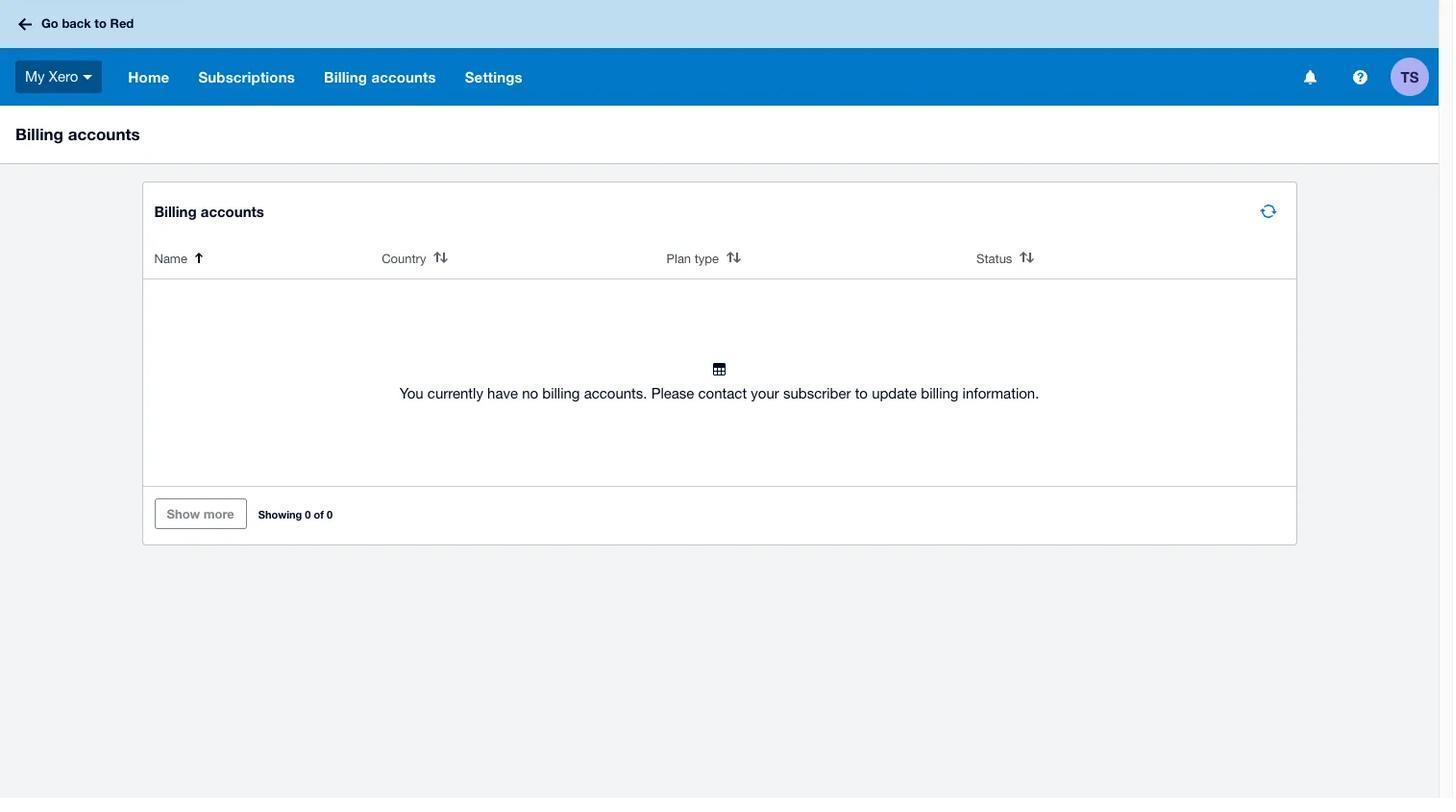Task type: vqa. For each thing, say whether or not it's contained in the screenshot.
"Area" text box
no



Task type: locate. For each thing, give the bounding box(es) containing it.
0 horizontal spatial billing
[[15, 124, 63, 144]]

red
[[110, 16, 134, 31]]

billing
[[324, 68, 367, 86], [15, 124, 63, 144], [154, 203, 197, 220]]

accounts down svg icon
[[68, 124, 140, 144]]

showing 0 of 0
[[258, 509, 333, 521]]

0 left of
[[305, 509, 311, 521]]

to left red
[[95, 16, 107, 31]]

accounts inside "banner"
[[371, 68, 436, 86]]

home link
[[114, 48, 184, 106]]

0 vertical spatial to
[[95, 16, 107, 31]]

billing accounts inside "banner"
[[324, 68, 436, 86]]

svg image
[[18, 18, 32, 30], [1304, 70, 1317, 84], [1353, 70, 1368, 84]]

0 horizontal spatial svg image
[[18, 18, 32, 30]]

go back to red
[[41, 16, 134, 31]]

2 horizontal spatial accounts
[[371, 68, 436, 86]]

0 horizontal spatial 0
[[305, 509, 311, 521]]

0 horizontal spatial accounts
[[68, 124, 140, 144]]

plan type
[[667, 252, 719, 266]]

2 horizontal spatial billing
[[324, 68, 367, 86]]

2 horizontal spatial svg image
[[1353, 70, 1368, 84]]

contact
[[699, 386, 747, 402]]

2 vertical spatial billing
[[154, 203, 197, 220]]

banner containing ts
[[0, 0, 1439, 106]]

home
[[128, 68, 170, 86]]

banner
[[0, 0, 1439, 106]]

accounts.
[[584, 386, 648, 402]]

billing accounts
[[324, 68, 436, 86], [15, 124, 140, 144], [154, 203, 264, 220]]

country button
[[382, 252, 448, 266]]

billing right update
[[921, 386, 959, 402]]

1 horizontal spatial billing
[[921, 386, 959, 402]]

2 vertical spatial accounts
[[201, 203, 264, 220]]

1 vertical spatial billing accounts
[[15, 124, 140, 144]]

1 horizontal spatial to
[[855, 386, 868, 402]]

showing
[[258, 509, 302, 521]]

billing
[[543, 386, 580, 402], [921, 386, 959, 402]]

accounts left settings dropdown button
[[371, 68, 436, 86]]

subscriber
[[783, 386, 851, 402]]

ts
[[1401, 68, 1419, 85]]

accounts up the name button
[[201, 203, 264, 220]]

ts button
[[1391, 48, 1439, 106]]

to inside "banner"
[[95, 16, 107, 31]]

0 vertical spatial billing accounts
[[324, 68, 436, 86]]

of
[[314, 509, 324, 521]]

country
[[382, 252, 426, 266]]

2 horizontal spatial billing accounts
[[324, 68, 436, 86]]

plan
[[667, 252, 691, 266]]

0 right of
[[327, 509, 333, 521]]

0
[[305, 509, 311, 521], [327, 509, 333, 521]]

2 billing from the left
[[921, 386, 959, 402]]

to
[[95, 16, 107, 31], [855, 386, 868, 402]]

to left update
[[855, 386, 868, 402]]

1 horizontal spatial 0
[[327, 509, 333, 521]]

0 horizontal spatial billing accounts
[[15, 124, 140, 144]]

1 horizontal spatial billing accounts
[[154, 203, 264, 220]]

show more button
[[154, 499, 247, 530]]

update
[[872, 386, 917, 402]]

0 vertical spatial accounts
[[371, 68, 436, 86]]

no
[[522, 386, 539, 402]]

go back to red link
[[12, 7, 145, 41]]

status button
[[977, 252, 1035, 266]]

back
[[62, 16, 91, 31]]

accounts
[[371, 68, 436, 86], [68, 124, 140, 144], [201, 203, 264, 220]]

0 horizontal spatial billing
[[543, 386, 580, 402]]

currently
[[428, 386, 484, 402]]

please
[[652, 386, 695, 402]]

billing right no
[[543, 386, 580, 402]]

subscriptions
[[198, 68, 295, 86]]

settings button
[[451, 48, 537, 106]]

plan type button
[[667, 252, 741, 266]]

0 horizontal spatial to
[[95, 16, 107, 31]]

svg image
[[83, 75, 93, 80]]

you
[[400, 386, 424, 402]]

1 horizontal spatial billing
[[154, 203, 197, 220]]

2 vertical spatial billing accounts
[[154, 203, 264, 220]]

show more
[[167, 507, 234, 522]]



Task type: describe. For each thing, give the bounding box(es) containing it.
your
[[751, 386, 779, 402]]

more
[[204, 507, 234, 522]]

name
[[154, 252, 187, 266]]

svg image inside go back to red link
[[18, 18, 32, 30]]

my xero button
[[0, 48, 114, 106]]

1 horizontal spatial accounts
[[201, 203, 264, 220]]

1 vertical spatial billing
[[15, 124, 63, 144]]

information.
[[963, 386, 1040, 402]]

you currently have no billing accounts. please contact your subscriber to update billing information.
[[400, 386, 1040, 402]]

my
[[25, 68, 45, 84]]

have
[[488, 386, 518, 402]]

settings
[[465, 68, 523, 86]]

0 vertical spatial billing
[[324, 68, 367, 86]]

2 0 from the left
[[327, 509, 333, 521]]

1 horizontal spatial svg image
[[1304, 70, 1317, 84]]

show
[[167, 507, 200, 522]]

go
[[41, 16, 58, 31]]

name button
[[154, 252, 203, 266]]

1 billing from the left
[[543, 386, 580, 402]]

status
[[977, 252, 1013, 266]]

my xero
[[25, 68, 78, 84]]

1 vertical spatial accounts
[[68, 124, 140, 144]]

1 0 from the left
[[305, 509, 311, 521]]

type
[[695, 252, 719, 266]]

subscriptions link
[[184, 48, 310, 106]]

billing accounts link
[[310, 48, 451, 106]]

1 vertical spatial to
[[855, 386, 868, 402]]

xero
[[49, 68, 78, 84]]



